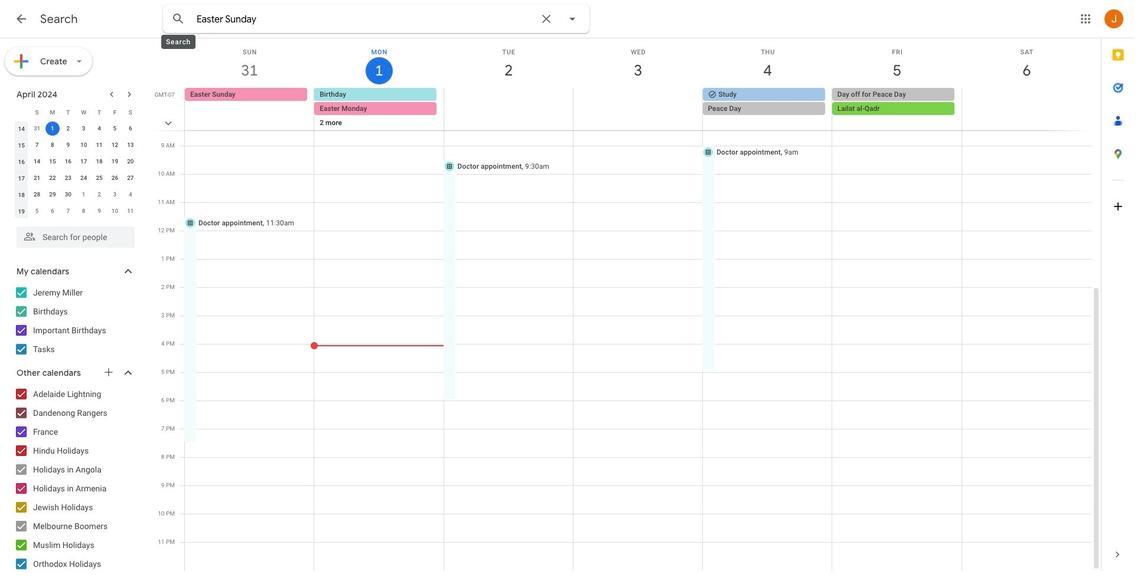 Task type: locate. For each thing, give the bounding box(es) containing it.
heading
[[40, 12, 78, 27]]

5 element
[[108, 122, 122, 136]]

cell
[[314, 88, 444, 145], [444, 88, 573, 145], [573, 88, 703, 145], [703, 88, 832, 145], [832, 88, 962, 145], [962, 88, 1091, 145], [45, 121, 60, 137]]

17 element
[[77, 155, 91, 169]]

6 element
[[123, 122, 138, 136]]

april 2024 grid
[[11, 104, 138, 220]]

19 element
[[108, 155, 122, 169]]

Search text field
[[197, 14, 532, 25]]

18 element
[[92, 155, 106, 169]]

11 element
[[92, 138, 106, 152]]

tab list
[[1102, 38, 1134, 539]]

None search field
[[0, 222, 147, 248]]

10 element
[[77, 138, 91, 152]]

may 3 element
[[108, 188, 122, 202]]

may 9 element
[[92, 204, 106, 219]]

row group
[[14, 121, 138, 220]]

21 element
[[30, 171, 44, 186]]

column header
[[14, 104, 29, 121]]

grid
[[151, 38, 1101, 572]]

None search field
[[163, 5, 590, 33]]

row
[[180, 88, 1101, 145], [14, 104, 138, 121], [14, 121, 138, 137], [14, 137, 138, 154], [14, 154, 138, 170], [14, 170, 138, 187], [14, 187, 138, 203], [14, 203, 138, 220]]

26 element
[[108, 171, 122, 186]]

20 element
[[123, 155, 138, 169]]

may 10 element
[[108, 204, 122, 219]]

8 element
[[45, 138, 60, 152]]

23 element
[[61, 171, 75, 186]]

other calendars list
[[2, 385, 147, 572]]

13 element
[[123, 138, 138, 152]]

row group inside april 2024 grid
[[14, 121, 138, 220]]

may 6 element
[[45, 204, 60, 219]]

4 element
[[92, 122, 106, 136]]

9 element
[[61, 138, 75, 152]]

may 11 element
[[123, 204, 138, 219]]

12 element
[[108, 138, 122, 152]]



Task type: vqa. For each thing, say whether or not it's contained in the screenshot.
tab list
yes



Task type: describe. For each thing, give the bounding box(es) containing it.
clear search image
[[535, 7, 558, 31]]

cell inside april 2024 grid
[[45, 121, 60, 137]]

25 element
[[92, 171, 106, 186]]

2 element
[[61, 122, 75, 136]]

may 2 element
[[92, 188, 106, 202]]

may 1 element
[[77, 188, 91, 202]]

15 element
[[45, 155, 60, 169]]

column header inside april 2024 grid
[[14, 104, 29, 121]]

Search for people text field
[[24, 227, 128, 248]]

march 31 element
[[30, 122, 44, 136]]

my calendars list
[[2, 284, 147, 359]]

16 element
[[61, 155, 75, 169]]

24 element
[[77, 171, 91, 186]]

7 element
[[30, 138, 44, 152]]

may 7 element
[[61, 204, 75, 219]]

22 element
[[45, 171, 60, 186]]

1, today element
[[45, 122, 60, 136]]

27 element
[[123, 171, 138, 186]]

28 element
[[30, 188, 44, 202]]

search image
[[167, 7, 190, 31]]

may 8 element
[[77, 204, 91, 219]]

add other calendars image
[[103, 367, 115, 379]]

30 element
[[61, 188, 75, 202]]

29 element
[[45, 188, 60, 202]]

3 element
[[77, 122, 91, 136]]

14 element
[[30, 155, 44, 169]]

search options image
[[561, 7, 584, 31]]

may 4 element
[[123, 188, 138, 202]]

go back image
[[14, 12, 28, 26]]

may 5 element
[[30, 204, 44, 219]]



